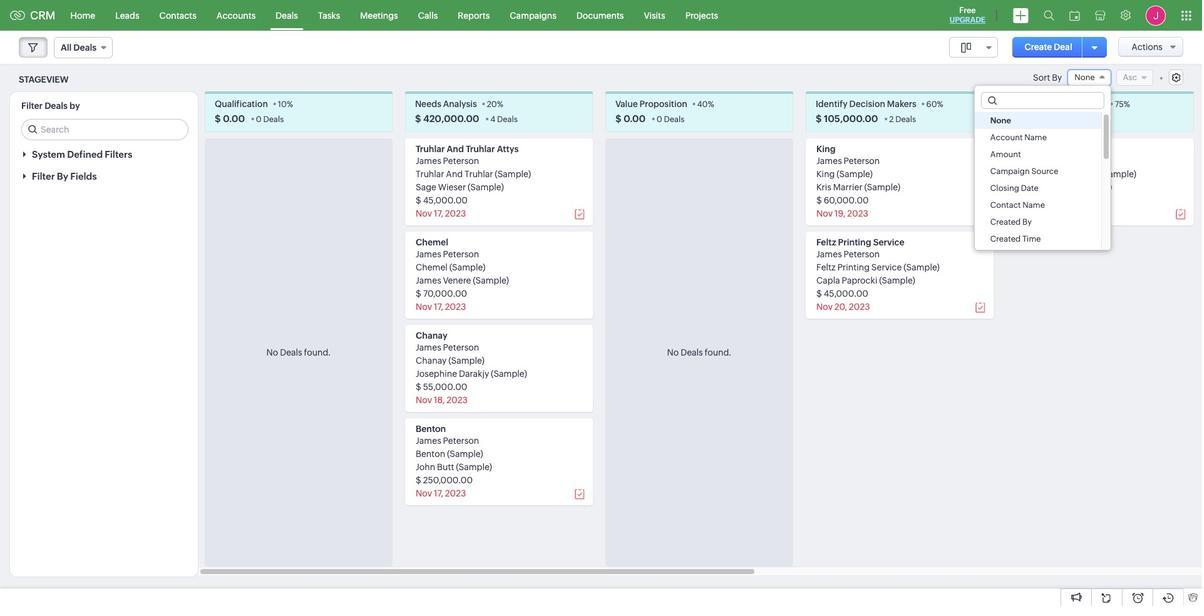 Task type: locate. For each thing, give the bounding box(es) containing it.
printing dimensions link
[[1017, 144, 1102, 154]]

1 horizontal spatial 45,000.00
[[824, 289, 869, 299]]

2 vertical spatial deal
[[991, 251, 1008, 261]]

james up campaign source
[[1017, 156, 1043, 166]]

list box
[[975, 112, 1111, 265]]

nov down john
[[416, 489, 432, 499]]

1 vertical spatial 45,000.00
[[824, 289, 869, 299]]

none for none field
[[1075, 73, 1096, 82]]

proposition
[[640, 99, 688, 109]]

truhlar and truhlar attys james peterson truhlar and truhlar (sample) sage wieser (sample) $ 45,000.00 nov 17, 2023
[[416, 144, 531, 219]]

created by
[[991, 218, 1032, 227]]

create deal
[[1025, 42, 1073, 52]]

0 vertical spatial king
[[817, 144, 836, 154]]

filter
[[21, 101, 43, 111]]

by up the time
[[1023, 218, 1032, 227]]

peterson down the truhlar and truhlar attys link
[[443, 156, 479, 166]]

nov inside benton james peterson benton (sample) john butt (sample) $ 250,000.00 nov 17, 2023
[[416, 489, 432, 499]]

4 % from the left
[[938, 100, 944, 109]]

45,000.00 inside the truhlar and truhlar attys james peterson truhlar and truhlar (sample) sage wieser (sample) $ 45,000.00 nov 17, 2023
[[423, 196, 468, 206]]

source
[[1032, 167, 1059, 176]]

peterson for chanay james peterson chanay (sample) josephine darakjy (sample) $ 55,000.00 nov 18, 2023
[[443, 343, 479, 353]]

josephine darakjy (sample) link
[[416, 369, 527, 379]]

0 horizontal spatial $ 0.00
[[215, 114, 245, 124]]

campaign source option
[[975, 163, 1102, 180]]

2023 down 250,000.00
[[445, 489, 466, 499]]

filter deals by
[[21, 101, 80, 111]]

2 chemel from the top
[[416, 263, 448, 273]]

1 horizontal spatial no deals found.
[[668, 348, 732, 358]]

0 horizontal spatial no
[[267, 348, 278, 358]]

deal down 'created time'
[[991, 251, 1008, 261]]

needs analysis
[[415, 99, 477, 109]]

0 vertical spatial by
[[1053, 73, 1063, 83]]

420,000.00
[[423, 114, 480, 124]]

contact name
[[991, 201, 1046, 210]]

none inside option
[[991, 116, 1012, 125]]

1 deal
[[1085, 115, 1107, 124]]

2 % from the left
[[497, 100, 504, 109]]

% for $ 420,000.00
[[497, 100, 504, 109]]

0 deals down the 10 on the top of page
[[256, 115, 284, 124]]

$ inside the truhlar and truhlar attys james peterson truhlar and truhlar (sample) sage wieser (sample) $ 45,000.00 nov 17, 2023
[[416, 196, 422, 206]]

2023 inside "chanay james peterson chanay (sample) josephine darakjy (sample) $ 55,000.00 nov 18, 2023"
[[447, 396, 468, 406]]

created time option
[[975, 231, 1102, 248]]

1 vertical spatial king
[[817, 169, 835, 179]]

1 horizontal spatial deal
[[1054, 42, 1073, 52]]

leads
[[115, 10, 139, 20]]

peterson up chanay (sample) link
[[443, 343, 479, 353]]

(sample) down benton (sample) link at the left bottom of page
[[456, 463, 492, 473]]

created inside option
[[991, 234, 1021, 244]]

18,
[[434, 396, 445, 406]]

truhlar and truhlar (sample) link
[[416, 169, 531, 179]]

chanay up josephine
[[416, 356, 447, 366]]

0 horizontal spatial 0.00
[[223, 114, 245, 124]]

17, for chemel
[[434, 302, 444, 312]]

17, down 70,000.00
[[434, 302, 444, 312]]

2023 for benton james peterson benton (sample) john butt (sample) $ 250,000.00 nov 17, 2023
[[445, 489, 466, 499]]

and up wieser
[[446, 169, 463, 179]]

search image
[[1044, 10, 1055, 21]]

17, inside benton james peterson benton (sample) john butt (sample) $ 250,000.00 nov 17, 2023
[[434, 489, 444, 499]]

james up sage
[[416, 156, 442, 166]]

(sample) up the josephine darakjy (sample) link
[[449, 356, 485, 366]]

crm
[[30, 9, 56, 22]]

0 horizontal spatial by
[[1023, 218, 1032, 227]]

4 deals
[[491, 115, 518, 124]]

nov for chanay james peterson chanay (sample) josephine darakjy (sample) $ 55,000.00 nov 18, 2023
[[416, 396, 432, 406]]

0 vertical spatial deal
[[1054, 42, 1073, 52]]

2 created from the top
[[991, 234, 1021, 244]]

2 chanay from the top
[[416, 356, 447, 366]]

1 vertical spatial benton
[[416, 449, 446, 459]]

0 horizontal spatial found.
[[304, 348, 331, 358]]

peterson
[[443, 156, 479, 166], [844, 156, 880, 166], [1045, 156, 1081, 166], [443, 250, 479, 260], [443, 343, 479, 353], [443, 436, 479, 446]]

peterson up benton (sample) link at the left bottom of page
[[443, 436, 479, 446]]

created for created by
[[991, 218, 1021, 227]]

nov down sage
[[416, 209, 432, 219]]

0 horizontal spatial 45,000.00
[[423, 196, 468, 206]]

1 horizontal spatial by
[[1053, 73, 1063, 83]]

butt
[[437, 463, 454, 473]]

2023 down 70,000.00
[[445, 302, 466, 312]]

% for $ 105,000.00
[[938, 100, 944, 109]]

3 17, from the top
[[434, 489, 444, 499]]

0 deals
[[256, 115, 284, 124], [657, 115, 685, 124]]

nov inside $ 45,000.00 nov 20, 2023
[[817, 302, 833, 312]]

found.
[[304, 348, 331, 358], [705, 348, 732, 358]]

peterson down printing dimensions "link"
[[1045, 156, 1081, 166]]

deal right 1
[[1090, 115, 1107, 124]]

peterson for chemel james peterson chemel (sample) james venere (sample) $ 70,000.00 nov 17, 2023
[[443, 250, 479, 260]]

peterson up king (sample) link
[[844, 156, 880, 166]]

2023 for chemel james peterson chemel (sample) james venere (sample) $ 70,000.00 nov 17, 2023
[[445, 302, 466, 312]]

1 vertical spatial by
[[1023, 218, 1032, 227]]

1 vertical spatial name
[[1023, 201, 1046, 210]]

$ 420,000.00
[[415, 114, 480, 124]]

king
[[817, 144, 836, 154], [817, 169, 835, 179]]

closing date
[[991, 184, 1039, 193]]

1 chanay from the top
[[416, 331, 448, 341]]

2023 for king james peterson king (sample) kris marrier (sample) $ 60,000.00 nov 19, 2023
[[848, 209, 869, 219]]

1 no deals found. from the left
[[267, 348, 331, 358]]

$ inside chemel james peterson chemel (sample) james venere (sample) $ 70,000.00 nov 17, 2023
[[416, 289, 422, 299]]

benton down 18,
[[416, 424, 446, 434]]

nov left 20,
[[817, 302, 833, 312]]

45,000.00 inside $ 45,000.00 nov 20, 2023
[[824, 289, 869, 299]]

1 vertical spatial deal
[[1090, 115, 1107, 124]]

james down "chanay" link
[[416, 343, 442, 353]]

1 0 from the left
[[256, 115, 262, 124]]

0 horizontal spatial 0 deals
[[256, 115, 284, 124]]

2 0 deals from the left
[[657, 115, 685, 124]]

5 % from the left
[[1124, 100, 1131, 109]]

james inside "chanay james peterson chanay (sample) josephine darakjy (sample) $ 55,000.00 nov 18, 2023"
[[416, 343, 442, 353]]

created inside option
[[991, 218, 1021, 227]]

no deals found.
[[267, 348, 331, 358], [668, 348, 732, 358]]

chemel up chemel (sample) link
[[416, 238, 449, 248]]

chanay up chanay (sample) link
[[416, 331, 448, 341]]

1 horizontal spatial $ 0.00
[[616, 114, 646, 124]]

2023 inside king james peterson king (sample) kris marrier (sample) $ 60,000.00 nov 19, 2023
[[848, 209, 869, 219]]

17, down sage
[[434, 209, 444, 219]]

and down the "420,000.00"
[[447, 144, 464, 154]]

1 horizontal spatial 0
[[657, 115, 663, 124]]

0 vertical spatial chanay
[[416, 331, 448, 341]]

2 benton from the top
[[416, 449, 446, 459]]

1 % from the left
[[287, 100, 293, 109]]

(sample) right marrier
[[865, 182, 901, 193]]

chemel link
[[416, 238, 449, 248]]

nov inside "chanay james peterson chanay (sample) josephine darakjy (sample) $ 55,000.00 nov 18, 2023"
[[416, 396, 432, 406]]

peterson for benton james peterson benton (sample) john butt (sample) $ 250,000.00 nov 17, 2023
[[443, 436, 479, 446]]

0 vertical spatial benton
[[416, 424, 446, 434]]

1 horizontal spatial 0 deals
[[657, 115, 685, 124]]

none up account
[[991, 116, 1012, 125]]

sage
[[416, 182, 437, 193]]

identify decision makers
[[816, 99, 917, 109]]

1 vertical spatial chanay
[[416, 356, 447, 366]]

nov left 18,
[[416, 396, 432, 406]]

1 17, from the top
[[434, 209, 444, 219]]

makers
[[888, 99, 917, 109]]

45,000.00 up 20,
[[824, 289, 869, 299]]

(sample) right foller
[[1077, 182, 1113, 193]]

created down contact
[[991, 218, 1021, 227]]

accounts
[[217, 10, 256, 20]]

josephine
[[416, 369, 457, 379]]

deal inside 'deal name' option
[[991, 251, 1008, 261]]

james down king link
[[817, 156, 842, 166]]

10
[[278, 100, 287, 109]]

peterson inside chemel james peterson chemel (sample) james venere (sample) $ 70,000.00 nov 17, 2023
[[443, 250, 479, 260]]

james venere (sample) link
[[416, 276, 509, 286]]

truhlar up sage wieser (sample) link in the top of the page
[[465, 169, 493, 179]]

17, down 250,000.00
[[434, 489, 444, 499]]

3 % from the left
[[708, 100, 715, 109]]

nov inside the truhlar and truhlar attys james peterson truhlar and truhlar (sample) sage wieser (sample) $ 45,000.00 nov 17, 2023
[[416, 209, 432, 219]]

none
[[1075, 73, 1096, 82], [991, 116, 1012, 125]]

17, inside the truhlar and truhlar attys james peterson truhlar and truhlar (sample) sage wieser (sample) $ 45,000.00 nov 17, 2023
[[434, 209, 444, 219]]

name up printing
[[1025, 133, 1048, 142]]

2023 inside chemel james peterson chemel (sample) james venere (sample) $ 70,000.00 nov 17, 2023
[[445, 302, 466, 312]]

75 %
[[1115, 100, 1131, 109]]

by
[[70, 101, 80, 111]]

1 no from the left
[[267, 348, 278, 358]]

peterson inside king james peterson king (sample) kris marrier (sample) $ 60,000.00 nov 19, 2023
[[844, 156, 880, 166]]

0 vertical spatial 45,000.00
[[423, 196, 468, 206]]

james up 70,000.00
[[416, 276, 442, 286]]

0 horizontal spatial no deals found.
[[267, 348, 331, 358]]

james inside the truhlar and truhlar attys james peterson truhlar and truhlar (sample) sage wieser (sample) $ 45,000.00 nov 17, 2023
[[416, 156, 442, 166]]

$ inside $ 45,000.00 nov 20, 2023
[[817, 289, 822, 299]]

none inside field
[[1075, 73, 1096, 82]]

nov left 19,
[[817, 209, 833, 219]]

king up king (sample) link
[[817, 144, 836, 154]]

leads link
[[105, 0, 149, 30]]

nov
[[416, 209, 432, 219], [817, 209, 833, 219], [416, 302, 432, 312], [817, 302, 833, 312], [416, 396, 432, 406], [416, 489, 432, 499]]

2023 down 60,000.00
[[848, 209, 869, 219]]

0 vertical spatial 17,
[[434, 209, 444, 219]]

2 vertical spatial 17,
[[434, 489, 444, 499]]

name down 'created time'
[[1010, 251, 1032, 261]]

peterson inside "chanay james peterson chanay (sample) josephine darakjy (sample) $ 55,000.00 nov 18, 2023"
[[443, 343, 479, 353]]

1 $ 0.00 from the left
[[215, 114, 245, 124]]

none up quote
[[1075, 73, 1096, 82]]

1 vertical spatial chemel
[[416, 263, 448, 273]]

none for "list box" containing none
[[991, 116, 1012, 125]]

calls link
[[408, 0, 448, 30]]

analysis
[[443, 99, 477, 109]]

60,000.00
[[824, 196, 869, 206]]

james inside printing dimensions james peterson
[[1017, 156, 1043, 166]]

2 horizontal spatial deal
[[1090, 115, 1107, 124]]

1 vertical spatial created
[[991, 234, 1021, 244]]

upgrade
[[950, 16, 986, 24]]

nov inside chemel james peterson chemel (sample) james venere (sample) $ 70,000.00 nov 17, 2023
[[416, 302, 432, 312]]

17,
[[434, 209, 444, 219], [434, 302, 444, 312], [434, 489, 444, 499]]

1 vertical spatial none
[[991, 116, 1012, 125]]

james down the chemel link
[[416, 250, 442, 260]]

value
[[616, 99, 638, 109]]

peterson inside benton james peterson benton (sample) john butt (sample) $ 250,000.00 nov 17, 2023
[[443, 436, 479, 446]]

0 horizontal spatial 0
[[256, 115, 262, 124]]

name for deal name
[[1010, 251, 1032, 261]]

foller
[[1052, 182, 1075, 193]]

benton james peterson benton (sample) john butt (sample) $ 250,000.00 nov 17, 2023
[[416, 424, 492, 499]]

2 vertical spatial name
[[1010, 251, 1032, 261]]

chemel
[[416, 238, 449, 248], [416, 263, 448, 273]]

name down date
[[1023, 201, 1046, 210]]

peterson inside the truhlar and truhlar attys james peterson truhlar and truhlar (sample) sage wieser (sample) $ 45,000.00 nov 17, 2023
[[443, 156, 479, 166]]

chemel down the chemel link
[[416, 263, 448, 273]]

0 horizontal spatial deal
[[991, 251, 1008, 261]]

$ inside benton james peterson benton (sample) john butt (sample) $ 250,000.00 nov 17, 2023
[[416, 476, 422, 486]]

king up "kris" at the right of the page
[[817, 169, 835, 179]]

2023 inside benton james peterson benton (sample) john butt (sample) $ 250,000.00 nov 17, 2023
[[445, 489, 466, 499]]

45,000.00
[[423, 196, 468, 206], [824, 289, 869, 299]]

None text field
[[982, 93, 1104, 109]]

2 17, from the top
[[434, 302, 444, 312]]

venere
[[443, 276, 471, 286]]

sort by
[[1034, 73, 1063, 83]]

40
[[698, 100, 708, 109]]

1 horizontal spatial no
[[668, 348, 679, 358]]

accounts link
[[207, 0, 266, 30]]

$
[[215, 114, 221, 124], [415, 114, 421, 124], [616, 114, 622, 124], [816, 114, 822, 124], [1017, 114, 1023, 124], [416, 196, 422, 206], [817, 196, 822, 206], [416, 289, 422, 299], [817, 289, 822, 299], [416, 382, 422, 392], [416, 476, 422, 486]]

donette foller (sample) link
[[1017, 182, 1113, 193]]

2 no from the left
[[668, 348, 679, 358]]

proposal/price quote
[[1017, 99, 1106, 109]]

created up deal name
[[991, 234, 1021, 244]]

2023 down wieser
[[445, 209, 466, 219]]

2023 right 20,
[[850, 302, 871, 312]]

0 deals down proposition
[[657, 115, 685, 124]]

benton up john
[[416, 449, 446, 459]]

john
[[416, 463, 436, 473]]

2 0.00 from the left
[[624, 114, 646, 124]]

nov inside king james peterson king (sample) kris marrier (sample) $ 60,000.00 nov 19, 2023
[[817, 209, 833, 219]]

17, for benton
[[434, 489, 444, 499]]

17, inside chemel james peterson chemel (sample) james venere (sample) $ 70,000.00 nov 17, 2023
[[434, 302, 444, 312]]

james down benton link
[[416, 436, 442, 446]]

create deal button
[[1013, 37, 1086, 58]]

projects
[[686, 10, 719, 20]]

calls
[[418, 10, 438, 20]]

deal for create deal
[[1054, 42, 1073, 52]]

(sample) down attys
[[495, 169, 531, 179]]

Search text field
[[22, 120, 188, 140]]

1 created from the top
[[991, 218, 1021, 227]]

no
[[267, 348, 278, 358], [668, 348, 679, 358]]

tasks
[[318, 10, 340, 20]]

account name
[[991, 133, 1048, 142]]

deal inside create deal button
[[1054, 42, 1073, 52]]

sage wieser (sample) link
[[416, 182, 504, 193]]

peterson up chemel (sample) link
[[443, 250, 479, 260]]

chanay link
[[416, 331, 448, 341]]

1 horizontal spatial found.
[[705, 348, 732, 358]]

meetings link
[[350, 0, 408, 30]]

nov down 70,000.00
[[416, 302, 432, 312]]

benton (sample) link
[[416, 449, 484, 459]]

chanay
[[416, 331, 448, 341], [416, 356, 447, 366]]

1 vertical spatial 17,
[[434, 302, 444, 312]]

2023 down "55,000.00"
[[447, 396, 468, 406]]

0 vertical spatial created
[[991, 218, 1021, 227]]

(sample)
[[495, 169, 531, 179], [837, 169, 873, 179], [468, 182, 504, 193], [865, 182, 901, 193], [1077, 182, 1113, 193], [450, 263, 486, 273], [473, 276, 509, 286], [449, 356, 485, 366], [491, 369, 527, 379], [447, 449, 484, 459], [456, 463, 492, 473]]

0 vertical spatial none
[[1075, 73, 1096, 82]]

0 vertical spatial chemel
[[416, 238, 449, 248]]

0 vertical spatial name
[[1025, 133, 1048, 142]]

nov for king james peterson king (sample) kris marrier (sample) $ 60,000.00 nov 19, 2023
[[817, 209, 833, 219]]

1 horizontal spatial 0.00
[[624, 114, 646, 124]]

name
[[1025, 133, 1048, 142], [1023, 201, 1046, 210], [1010, 251, 1032, 261]]

james inside benton james peterson benton (sample) john butt (sample) $ 250,000.00 nov 17, 2023
[[416, 436, 442, 446]]

%
[[287, 100, 293, 109], [497, 100, 504, 109], [708, 100, 715, 109], [938, 100, 944, 109], [1124, 100, 1131, 109]]

deal right 'create'
[[1054, 42, 1073, 52]]

1 horizontal spatial none
[[1075, 73, 1096, 82]]

0 horizontal spatial none
[[991, 116, 1012, 125]]

by right sort
[[1053, 73, 1063, 83]]

by inside option
[[1023, 218, 1032, 227]]

250,000.00
[[423, 476, 473, 486]]

peterson for king james peterson king (sample) kris marrier (sample) $ 60,000.00 nov 19, 2023
[[844, 156, 880, 166]]

donette
[[1017, 182, 1050, 193]]

45,000.00 down wieser
[[423, 196, 468, 206]]

closing
[[991, 184, 1020, 193]]

chemel james peterson chemel (sample) james venere (sample) $ 70,000.00 nov 17, 2023
[[416, 238, 509, 312]]



Task type: describe. For each thing, give the bounding box(es) containing it.
created by option
[[975, 214, 1102, 231]]

chanay (sample) link
[[416, 356, 485, 366]]

2 deals
[[890, 115, 917, 124]]

calendar image
[[1070, 10, 1081, 20]]

list box containing none
[[975, 112, 1111, 265]]

1 king from the top
[[817, 144, 836, 154]]

peterson inside printing dimensions james peterson
[[1045, 156, 1081, 166]]

$ inside "chanay james peterson chanay (sample) josephine darakjy (sample) $ 55,000.00 nov 18, 2023"
[[416, 382, 422, 392]]

1
[[1085, 115, 1088, 124]]

None field
[[1068, 70, 1112, 86]]

reports
[[458, 10, 490, 20]]

1 0.00 from the left
[[223, 114, 245, 124]]

contact name option
[[975, 197, 1102, 214]]

$ 105,000.00
[[816, 114, 879, 124]]

account name option
[[975, 129, 1102, 146]]

(sample) right venere
[[473, 276, 509, 286]]

stageview
[[19, 74, 69, 84]]

60 %
[[927, 100, 944, 109]]

deal for 1 deal
[[1090, 115, 1107, 124]]

marrier
[[834, 182, 863, 193]]

1 0 deals from the left
[[256, 115, 284, 124]]

contact
[[991, 201, 1022, 210]]

visits
[[644, 10, 666, 20]]

2023 inside $ 45,000.00 nov 20, 2023
[[850, 302, 871, 312]]

amount option
[[975, 146, 1102, 163]]

2 found. from the left
[[705, 348, 732, 358]]

campaigns
[[510, 10, 557, 20]]

0 vertical spatial and
[[447, 144, 464, 154]]

10 %
[[278, 100, 293, 109]]

$ inside king james peterson king (sample) kris marrier (sample) $ 60,000.00 nov 19, 2023
[[817, 196, 822, 206]]

truhlar up truhlar and truhlar (sample) link
[[466, 144, 495, 154]]

free
[[960, 6, 976, 15]]

value proposition
[[616, 99, 688, 109]]

free upgrade
[[950, 6, 986, 24]]

dimensions
[[1053, 144, 1102, 154]]

% for $ 25,000.00
[[1124, 100, 1131, 109]]

2 0 from the left
[[657, 115, 663, 124]]

by for sort by
[[1053, 73, 1063, 83]]

truhlar up sage
[[416, 169, 444, 179]]

deal name option
[[975, 248, 1102, 265]]

(sample) right darakjy
[[491, 369, 527, 379]]

nov for benton james peterson benton (sample) john butt (sample) $ 250,000.00 nov 17, 2023
[[416, 489, 432, 499]]

2 king from the top
[[817, 169, 835, 179]]

1 chemel from the top
[[416, 238, 449, 248]]

projects link
[[676, 0, 729, 30]]

darakjy
[[459, 369, 489, 379]]

chemel (sample) link
[[416, 263, 486, 273]]

decision
[[850, 99, 886, 109]]

truhlar down $ 420,000.00
[[416, 144, 445, 154]]

contacts link
[[149, 0, 207, 30]]

60
[[927, 100, 938, 109]]

king james peterson king (sample) kris marrier (sample) $ 60,000.00 nov 19, 2023
[[817, 144, 901, 219]]

needs
[[415, 99, 442, 109]]

40 %
[[698, 100, 715, 109]]

king (sample) link
[[817, 169, 873, 179]]

2023 inside the truhlar and truhlar attys james peterson truhlar and truhlar (sample) sage wieser (sample) $ 45,000.00 nov 17, 2023
[[445, 209, 466, 219]]

1 vertical spatial and
[[446, 169, 463, 179]]

19,
[[835, 209, 846, 219]]

(sample) up kris marrier (sample) link
[[837, 169, 873, 179]]

create menu image
[[1014, 8, 1029, 23]]

campaigns link
[[500, 0, 567, 30]]

70,000.00
[[423, 289, 468, 299]]

20,
[[835, 302, 848, 312]]

search element
[[1037, 0, 1063, 31]]

created time
[[991, 234, 1042, 244]]

$ 45,000.00 nov 20, 2023
[[817, 289, 871, 312]]

nov for chemel james peterson chemel (sample) james venere (sample) $ 70,000.00 nov 17, 2023
[[416, 302, 432, 312]]

105,000.00
[[824, 114, 879, 124]]

(sample) down truhlar and truhlar (sample) link
[[468, 182, 504, 193]]

2 no deals found. from the left
[[668, 348, 732, 358]]

visits link
[[634, 0, 676, 30]]

closing date option
[[975, 180, 1102, 197]]

(sample) up john butt (sample) link on the bottom left of page
[[447, 449, 484, 459]]

create
[[1025, 42, 1053, 52]]

actions
[[1132, 42, 1163, 52]]

20
[[487, 100, 497, 109]]

proposal/price
[[1017, 99, 1078, 109]]

identify
[[816, 99, 848, 109]]

campaign
[[991, 167, 1031, 176]]

time
[[1023, 234, 1042, 244]]

truhlar and truhlar attys link
[[416, 144, 519, 154]]

documents link
[[567, 0, 634, 30]]

created for created time
[[991, 234, 1021, 244]]

king link
[[817, 144, 836, 154]]

benton link
[[416, 424, 446, 434]]

by for created by
[[1023, 218, 1032, 227]]

john butt (sample) link
[[416, 463, 492, 473]]

kris marrier (sample) link
[[817, 182, 901, 193]]

2
[[890, 115, 894, 124]]

crm link
[[10, 9, 56, 22]]

james inside king james peterson king (sample) kris marrier (sample) $ 60,000.00 nov 19, 2023
[[817, 156, 842, 166]]

create menu element
[[1006, 0, 1037, 30]]

2 $ 0.00 from the left
[[616, 114, 646, 124]]

documents
[[577, 10, 624, 20]]

sort
[[1034, 73, 1051, 83]]

tasks link
[[308, 0, 350, 30]]

contacts
[[160, 10, 197, 20]]

deal name
[[991, 251, 1032, 261]]

printing
[[1017, 144, 1051, 154]]

(sample) up james venere (sample) link at the top left of the page
[[450, 263, 486, 273]]

date
[[1022, 184, 1039, 193]]

kris
[[817, 182, 832, 193]]

printing dimensions james peterson
[[1017, 144, 1102, 166]]

1 found. from the left
[[304, 348, 331, 358]]

name for contact name
[[1023, 201, 1046, 210]]

none option
[[975, 112, 1102, 129]]

name for account name
[[1025, 133, 1048, 142]]

25,000.00
[[1025, 114, 1074, 124]]

75
[[1115, 100, 1124, 109]]

% for $ 0.00
[[708, 100, 715, 109]]

campaign source
[[991, 167, 1059, 176]]

1 benton from the top
[[416, 424, 446, 434]]

reports link
[[448, 0, 500, 30]]

2023 for chanay james peterson chanay (sample) josephine darakjy (sample) $ 55,000.00 nov 18, 2023
[[447, 396, 468, 406]]

chanay james peterson chanay (sample) josephine darakjy (sample) $ 55,000.00 nov 18, 2023
[[416, 331, 527, 406]]



Task type: vqa. For each thing, say whether or not it's contained in the screenshot.
'JAMES' in chanay james peterson chanay (sample) josephine darakjy (sample) $ 55,000.00 nov 18, 2023
yes



